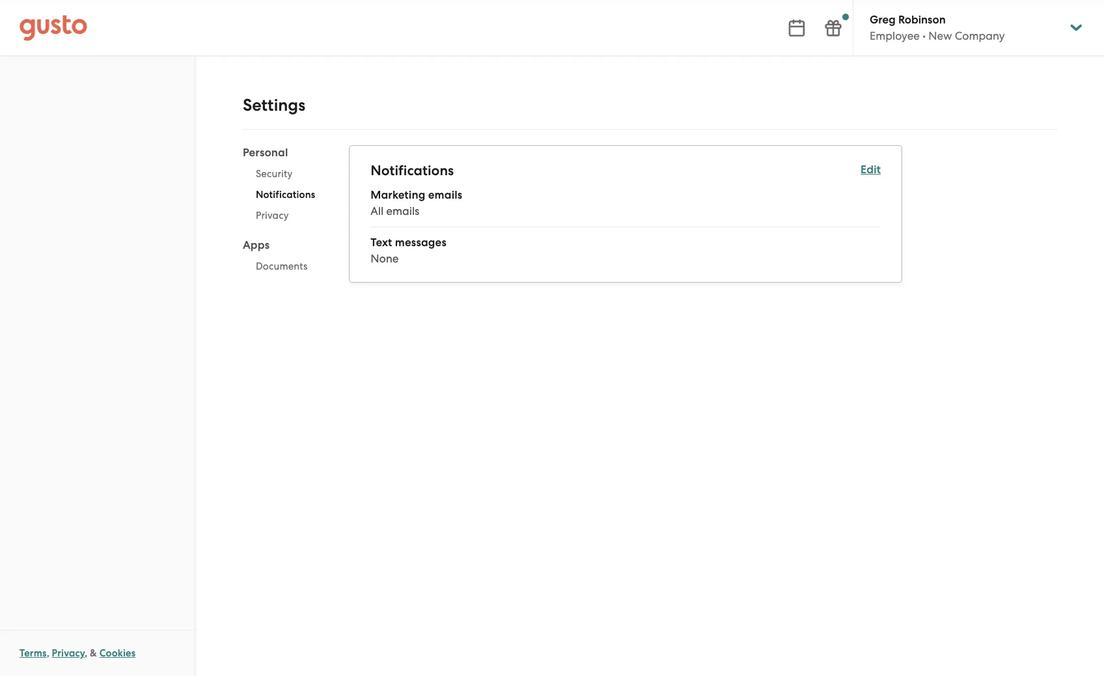 Task type: describe. For each thing, give the bounding box(es) containing it.
gusto navigation element
[[0, 56, 195, 108]]

edit link
[[861, 163, 881, 177]]

marketing emails all emails
[[371, 188, 463, 218]]

company
[[955, 29, 1005, 42]]

1 horizontal spatial emails
[[428, 188, 463, 202]]

new
[[929, 29, 953, 42]]

text messages element
[[371, 235, 881, 266]]

1 horizontal spatial privacy
[[256, 210, 289, 221]]

0 vertical spatial notifications
[[371, 162, 454, 179]]

settings
[[243, 95, 306, 115]]

none
[[371, 252, 399, 265]]

list containing marketing emails
[[371, 188, 881, 266]]

security link
[[243, 163, 328, 184]]

0 horizontal spatial notifications
[[256, 189, 315, 201]]

marketing
[[371, 188, 426, 202]]

personal
[[243, 146, 288, 160]]

edit
[[861, 163, 881, 177]]

2 , from the left
[[85, 647, 88, 659]]

notifications link
[[243, 184, 328, 205]]

&
[[90, 647, 97, 659]]

0 horizontal spatial privacy
[[52, 647, 85, 659]]



Task type: vqa. For each thing, say whether or not it's contained in the screenshot.
Add a few more company details on the left top
no



Task type: locate. For each thing, give the bounding box(es) containing it.
home image
[[20, 15, 87, 41]]

privacy link
[[243, 205, 328, 226], [52, 647, 85, 659]]

list
[[371, 188, 881, 266]]

1 vertical spatial notifications
[[256, 189, 315, 201]]

0 vertical spatial privacy link
[[243, 205, 328, 226]]

marketing emails element
[[371, 188, 881, 227]]

0 vertical spatial privacy
[[256, 210, 289, 221]]

0 horizontal spatial emails
[[386, 205, 420, 218]]

emails down marketing
[[386, 205, 420, 218]]

1 horizontal spatial ,
[[85, 647, 88, 659]]

notifications down the security link
[[256, 189, 315, 201]]

terms link
[[20, 647, 47, 659]]

employee
[[870, 29, 920, 42]]

privacy link down the security link
[[243, 205, 328, 226]]

notifications
[[371, 162, 454, 179], [256, 189, 315, 201]]

1 vertical spatial privacy
[[52, 647, 85, 659]]

privacy down the notifications link
[[256, 210, 289, 221]]

all
[[371, 205, 384, 218]]

1 , from the left
[[47, 647, 49, 659]]

•
[[923, 29, 926, 42]]

text messages none
[[371, 236, 447, 265]]

security
[[256, 168, 293, 180]]

documents
[[256, 261, 308, 272]]

emails
[[428, 188, 463, 202], [386, 205, 420, 218]]

greg
[[870, 13, 896, 27]]

cookies button
[[100, 645, 136, 661]]

privacy left &
[[52, 647, 85, 659]]

terms , privacy , & cookies
[[20, 647, 136, 659]]

1 vertical spatial emails
[[386, 205, 420, 218]]

group
[[243, 145, 328, 281]]

,
[[47, 647, 49, 659], [85, 647, 88, 659]]

1 horizontal spatial notifications
[[371, 162, 454, 179]]

0 horizontal spatial ,
[[47, 647, 49, 659]]

cookies
[[100, 647, 136, 659]]

messages
[[395, 236, 447, 249]]

1 vertical spatial privacy link
[[52, 647, 85, 659]]

robinson
[[899, 13, 946, 27]]

notifications group
[[371, 162, 881, 266]]

1 horizontal spatial privacy link
[[243, 205, 328, 226]]

greg robinson employee • new company
[[870, 13, 1005, 42]]

0 vertical spatial emails
[[428, 188, 463, 202]]

documents link
[[243, 256, 328, 277]]

privacy
[[256, 210, 289, 221], [52, 647, 85, 659]]

terms
[[20, 647, 47, 659]]

privacy link left &
[[52, 647, 85, 659]]

0 horizontal spatial privacy link
[[52, 647, 85, 659]]

apps
[[243, 238, 270, 252]]

group containing personal
[[243, 145, 328, 281]]

text
[[371, 236, 392, 249]]

notifications up marketing
[[371, 162, 454, 179]]

emails right marketing
[[428, 188, 463, 202]]



